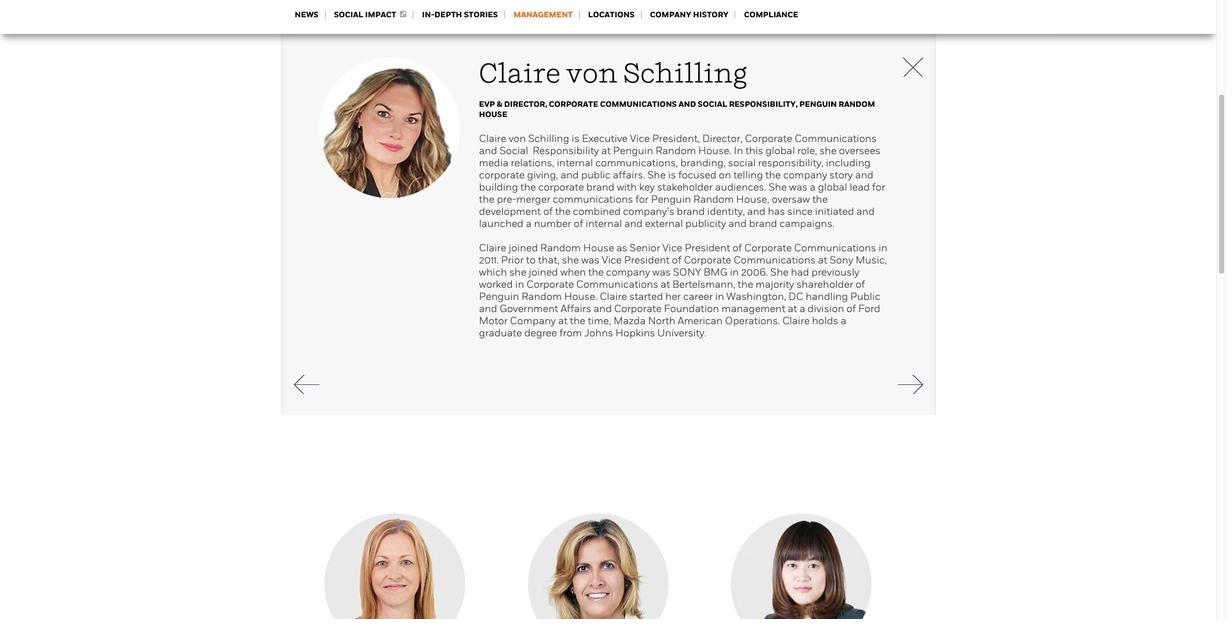 Task type: locate. For each thing, give the bounding box(es) containing it.
worked
[[479, 279, 513, 291]]

von inside claire von schilling is executive vice president, director, corporate communications and social  responsibility at penguin random house. in this global role, she oversees media relations, internal communications, branding, social responsibility, including corporate giving, and public affairs. she is focused on telling the company story and building the corporate brand with key stakeholder audiences. she was a global lead for the pre-merger communications for penguin random house, oversaw the development of the combined company's brand identity, and has since initiated and launched a number of internal and external publicity and brand campaigns.
[[509, 133, 526, 145]]

with
[[617, 181, 637, 193]]

in
[[879, 242, 888, 254], [730, 266, 739, 279], [515, 279, 524, 291], [716, 291, 724, 303]]

social up president,
[[698, 99, 728, 109]]

she inside claire joined random house as senior vice president of corporate communications in 2011. prior to that, she was vice president of corporate communications at sony music, which she joined when the company was sony bmg in 2006. she had previously worked in corporate communications at bertelsmann, the majority shareholder of penguin random house. claire started her career in washington, dc handling public and government affairs and corporate foundation management at a division of ford motor company at the time, mazda north american operations. claire holds a graduate degree from johns hopkins university.
[[771, 266, 789, 279]]

schilling up "evp & director, corporate communications and social responsibility, penguin random house"
[[624, 58, 748, 90]]

2 vertical spatial house
[[583, 242, 614, 254]]

communications down the as on the right
[[577, 279, 659, 291]]

corporate right in
[[745, 133, 793, 145]]

house. left in
[[699, 145, 732, 157]]

claire inside claire von schilling is executive vice president, director, corporate communications and social  responsibility at penguin random house. in this global role, she oversees media relations, internal communications, branding, social responsibility, including corporate giving, and public affairs. she is focused on telling the company story and building the corporate brand with key stakeholder audiences. she was a global lead for the pre-merger communications for penguin random house, oversaw the development of the combined company's brand identity, and has since initiated and launched a number of internal and external publicity and brand campaigns.
[[479, 133, 507, 145]]

1 vertical spatial house
[[479, 109, 508, 120]]

degree
[[525, 327, 557, 339]]

at
[[602, 145, 611, 157], [818, 254, 828, 266], [661, 279, 670, 291], [788, 303, 798, 315], [558, 315, 568, 327]]

communications up previously
[[795, 242, 877, 254]]

in right career
[[716, 291, 724, 303]]

social left impact
[[334, 10, 364, 20]]

1 vertical spatial is
[[668, 169, 676, 181]]

brand
[[587, 181, 615, 193], [677, 206, 705, 218], [749, 218, 778, 230]]

giving,
[[527, 169, 558, 181]]

1 horizontal spatial director,
[[703, 133, 743, 145]]

for right the lead
[[872, 181, 886, 193]]

social
[[334, 10, 364, 20], [698, 99, 728, 109]]

and down 'worked'
[[479, 303, 498, 315]]

joined left 'when'
[[529, 266, 558, 279]]

director, up branding, on the right top
[[703, 133, 743, 145]]

0 horizontal spatial she
[[510, 266, 527, 279]]

1 horizontal spatial von
[[566, 58, 618, 90]]

for down affairs.
[[636, 193, 649, 206]]

responsibility
[[533, 145, 599, 157]]

1 horizontal spatial schilling
[[624, 58, 748, 90]]

1 horizontal spatial is
[[668, 169, 676, 181]]

0 horizontal spatial for
[[636, 193, 649, 206]]

corporate down that, at the top left of the page
[[527, 279, 574, 291]]

penguin up role,
[[800, 99, 837, 109]]

global up initiated
[[818, 181, 848, 193]]

and down the lead
[[857, 206, 875, 218]]

communications,
[[596, 157, 678, 169]]

president down "publicity"
[[685, 242, 731, 254]]

at inside claire von schilling is executive vice president, director, corporate communications and social  responsibility at penguin random house. in this global role, she oversees media relations, internal communications, branding, social responsibility, including corporate giving, and public affairs. she is focused on telling the company story and building the corporate brand with key stakeholder audiences. she was a global lead for the pre-merger communications for penguin random house, oversaw the development of the combined company's brand identity, and has since initiated and launched a number of internal and external publicity and brand campaigns.
[[602, 145, 611, 157]]

corporate inside "evp & director, corporate communications and social responsibility, penguin random house"
[[549, 99, 599, 109]]

2 horizontal spatial vice
[[663, 242, 683, 254]]

of up ford
[[856, 279, 865, 291]]

company
[[784, 169, 828, 181], [606, 266, 650, 279]]

corporate up 2006.
[[745, 242, 792, 254]]

corporate up hopkins
[[614, 303, 662, 315]]

house.
[[699, 145, 732, 157], [564, 291, 598, 303]]

von up relations,
[[509, 133, 526, 145]]

house. down 'when'
[[564, 291, 598, 303]]

2 horizontal spatial she
[[820, 145, 837, 157]]

corporate up pre-
[[479, 169, 525, 181]]

claire von schilling
[[479, 58, 748, 90]]

she right role,
[[820, 145, 837, 157]]

stakeholder
[[657, 181, 713, 193]]

0 vertical spatial social
[[334, 10, 364, 20]]

role,
[[798, 145, 818, 157]]

random up degree
[[522, 291, 562, 303]]

was left sony
[[653, 266, 671, 279]]

combined
[[573, 206, 621, 218]]

1 horizontal spatial company
[[650, 10, 692, 20]]

0 horizontal spatial vice
[[602, 254, 622, 266]]

company down the as on the right
[[606, 266, 650, 279]]

north
[[648, 315, 676, 327]]

company inside claire joined random house as senior vice president of corporate communications in 2011. prior to that, she was vice president of corporate communications at sony music, which she joined when the company was sony bmg in 2006. she had previously worked in corporate communications at bertelsmann, the majority shareholder of penguin random house. claire started her career in washington, dc handling public and government affairs and corporate foundation management at a division of ford motor company at the time, mazda north american operations. claire holds a graduate degree from johns hopkins university.
[[606, 266, 650, 279]]

0 horizontal spatial company
[[606, 266, 650, 279]]

washington,
[[727, 291, 787, 303]]

since
[[788, 206, 813, 218]]

internal
[[557, 157, 593, 169], [586, 218, 622, 230]]

1 horizontal spatial she
[[562, 254, 579, 266]]

0 vertical spatial house.
[[699, 145, 732, 157]]

1 horizontal spatial social
[[698, 99, 728, 109]]

house. inside claire joined random house as senior vice president of corporate communications in 2011. prior to that, she was vice president of corporate communications at sony music, which she joined when the company was sony bmg in 2006. she had previously worked in corporate communications at bertelsmann, the majority shareholder of penguin random house. claire started her career in washington, dc handling public and government affairs and corporate foundation management at a division of ford motor company at the time, mazda north american operations. claire holds a graduate degree from johns hopkins university.
[[564, 291, 598, 303]]

company inside claire joined random house as senior vice president of corporate communications in 2011. prior to that, she was vice president of corporate communications at sony music, which she joined when the company was sony bmg in 2006. she had previously worked in corporate communications at bertelsmann, the majority shareholder of penguin random house. claire started her career in washington, dc handling public and government affairs and corporate foundation management at a division of ford motor company at the time, mazda north american operations. claire holds a graduate degree from johns hopkins university.
[[510, 315, 556, 327]]

brand down the stakeholder
[[677, 206, 705, 218]]

the up "management"
[[738, 279, 754, 291]]

affairs.
[[613, 169, 646, 181]]

is left 'executive' in the top of the page
[[572, 133, 580, 145]]

claire
[[479, 58, 561, 90], [479, 133, 507, 145], [479, 242, 507, 254], [600, 291, 627, 303], [783, 315, 810, 327]]

she left had
[[771, 266, 789, 279]]

this
[[746, 145, 764, 157]]

communications inside claire von schilling is executive vice president, director, corporate communications and social  responsibility at penguin random house. in this global role, she oversees media relations, internal communications, branding, social responsibility, including corporate giving, and public affairs. she is focused on telling the company story and building the corporate brand with key stakeholder audiences. she was a global lead for the pre-merger communications for penguin random house, oversaw the development of the combined company's brand identity, and has since initiated and launched a number of internal and external publicity and brand campaigns.
[[795, 133, 877, 145]]

the left time,
[[570, 315, 586, 327]]

division
[[808, 303, 845, 315]]

prior
[[501, 254, 524, 266]]

brand down house,
[[749, 218, 778, 230]]

she right which
[[510, 266, 527, 279]]

public
[[581, 169, 611, 181]]

random up focused
[[656, 145, 696, 157]]

hopkins
[[616, 327, 655, 339]]

locations
[[588, 10, 635, 20]]

the right 'when'
[[589, 266, 604, 279]]

communications
[[553, 193, 633, 206]]

1 vertical spatial company
[[510, 315, 556, 327]]

penguin up affairs.
[[613, 145, 654, 157]]

penguin left locations link
[[541, 1, 579, 12]]

1 vertical spatial social
[[698, 99, 728, 109]]

0 vertical spatial director,
[[504, 99, 547, 109]]

1 vertical spatial von
[[509, 133, 526, 145]]

and
[[679, 99, 696, 109], [479, 145, 498, 157], [561, 169, 579, 181], [856, 169, 874, 181], [748, 206, 766, 218], [857, 206, 875, 218], [625, 218, 643, 230], [729, 218, 747, 230], [479, 303, 498, 315], [594, 303, 612, 315]]

vice
[[630, 133, 650, 145], [663, 242, 683, 254], [602, 254, 622, 266]]

1 horizontal spatial company
[[784, 169, 828, 181]]

claire up the &
[[479, 58, 561, 90]]

she right that, at the top left of the page
[[562, 254, 579, 266]]

2 horizontal spatial house
[[621, 1, 650, 12]]

shareholder
[[797, 279, 854, 291]]

evp
[[479, 99, 495, 109]]

director, right the &
[[504, 99, 547, 109]]

claire up media
[[479, 133, 507, 145]]

1 vertical spatial global
[[818, 181, 848, 193]]

1 horizontal spatial brand
[[677, 206, 705, 218]]

ford
[[859, 303, 881, 315]]

1 vertical spatial schilling
[[528, 133, 570, 145]]

1 horizontal spatial corporate
[[539, 181, 584, 193]]

0 vertical spatial global
[[766, 145, 795, 157]]

dc
[[789, 291, 804, 303]]

of left ford
[[847, 303, 856, 315]]

corporate up 'executive' in the top of the page
[[549, 99, 599, 109]]

was left the as on the right
[[582, 254, 600, 266]]

company left history
[[650, 10, 692, 20]]

internal down the communications
[[586, 218, 622, 230]]

of down giving,
[[543, 206, 553, 218]]

internal down 'executive' in the top of the page
[[557, 157, 593, 169]]

and up president,
[[679, 99, 696, 109]]

1 vertical spatial company
[[606, 266, 650, 279]]

was up "since"
[[790, 181, 808, 193]]

corporate
[[479, 169, 525, 181], [539, 181, 584, 193]]

penguin inside "evp & director, corporate communications and social responsibility, penguin random house"
[[800, 99, 837, 109]]

0 horizontal spatial house.
[[564, 291, 598, 303]]

1 vertical spatial house.
[[564, 291, 598, 303]]

the up campaigns.
[[813, 193, 828, 206]]

von
[[566, 58, 618, 90], [509, 133, 526, 145]]

house
[[621, 1, 650, 12], [479, 109, 508, 120], [583, 242, 614, 254]]

vice up communications,
[[630, 133, 650, 145]]

schilling up relations,
[[528, 133, 570, 145]]

vice left senior
[[602, 254, 622, 266]]

brand up combined
[[587, 181, 615, 193]]

the
[[766, 169, 781, 181], [521, 181, 536, 193], [479, 193, 495, 206], [813, 193, 828, 206], [555, 206, 571, 218], [589, 266, 604, 279], [738, 279, 754, 291], [570, 315, 586, 327]]

of up 2006.
[[733, 242, 742, 254]]

in right 'worked'
[[515, 279, 524, 291]]

0 vertical spatial company
[[784, 169, 828, 181]]

0 vertical spatial house
[[621, 1, 650, 12]]

management
[[722, 303, 786, 315]]

and down house,
[[729, 218, 747, 230]]

von down locations link
[[566, 58, 618, 90]]

bmg
[[704, 266, 728, 279]]

0 horizontal spatial director,
[[504, 99, 547, 109]]

claire for claire von schilling is executive vice president, director, corporate communications and social  responsibility at penguin random house. in this global role, she oversees media relations, internal communications, branding, social responsibility, including corporate giving, and public affairs. she is focused on telling the company story and building the corporate brand with key stakeholder audiences. she was a global lead for the pre-merger communications for penguin random house, oversaw the development of the combined company's brand identity, and has since initiated and launched a number of internal and external publicity and brand campaigns.
[[479, 133, 507, 145]]

communications up 'majority'
[[734, 254, 816, 266]]

2 horizontal spatial was
[[790, 181, 808, 193]]

0 vertical spatial is
[[572, 133, 580, 145]]

claire for claire von schilling
[[479, 58, 561, 90]]

1 horizontal spatial house.
[[699, 145, 732, 157]]

the right telling
[[766, 169, 781, 181]]

random up oversees
[[839, 99, 876, 109]]

the left pre-
[[479, 193, 495, 206]]

1 vertical spatial joined
[[529, 266, 558, 279]]

locations link
[[588, 10, 635, 20]]

news
[[295, 10, 319, 20]]

0 horizontal spatial company
[[510, 315, 556, 327]]

corporate down responsibility
[[539, 181, 584, 193]]

0 horizontal spatial is
[[572, 133, 580, 145]]

0 vertical spatial schilling
[[624, 58, 748, 90]]

claire up which
[[479, 242, 507, 254]]

and left has
[[748, 206, 766, 218]]

company down role,
[[784, 169, 828, 181]]

1 vertical spatial internal
[[586, 218, 622, 230]]

0 vertical spatial von
[[566, 58, 618, 90]]

1 horizontal spatial house
[[583, 242, 614, 254]]

telling
[[734, 169, 763, 181]]

oversees
[[839, 145, 881, 157]]

communications
[[600, 99, 677, 109], [795, 133, 877, 145], [795, 242, 877, 254], [734, 254, 816, 266], [577, 279, 659, 291]]

she
[[820, 145, 837, 157], [562, 254, 579, 266], [510, 266, 527, 279]]

oversaw
[[772, 193, 810, 206]]

is left focused
[[668, 169, 676, 181]]

penguin random house
[[541, 1, 650, 12]]

she right affairs.
[[648, 169, 666, 181]]

corporate inside claire von schilling is executive vice president, director, corporate communications and social  responsibility at penguin random house. in this global role, she oversees media relations, internal communications, branding, social responsibility, including corporate giving, and public affairs. she is focused on telling the company story and building the corporate brand with key stakeholder audiences. she was a global lead for the pre-merger communications for penguin random house, oversaw the development of the combined company's brand identity, and has since initiated and launched a number of internal and external publicity and brand campaigns.
[[745, 133, 793, 145]]

and right story
[[856, 169, 874, 181]]

a left number
[[526, 218, 532, 230]]

was
[[790, 181, 808, 193], [582, 254, 600, 266], [653, 266, 671, 279]]

president
[[685, 242, 731, 254], [624, 254, 670, 266]]

director, inside claire von schilling is executive vice president, director, corporate communications and social  responsibility at penguin random house. in this global role, she oversees media relations, internal communications, branding, social responsibility, including corporate giving, and public affairs. she is focused on telling the company story and building the corporate brand with key stakeholder audiences. she was a global lead for the pre-merger communications for penguin random house, oversaw the development of the combined company's brand identity, and has since initiated and launched a number of internal and external publicity and brand campaigns.
[[703, 133, 743, 145]]

1 horizontal spatial vice
[[630, 133, 650, 145]]

0 horizontal spatial social
[[334, 10, 364, 20]]

0 horizontal spatial house
[[479, 109, 508, 120]]

company right "motor"
[[510, 315, 556, 327]]

schilling inside claire von schilling is executive vice president, director, corporate communications and social  responsibility at penguin random house. in this global role, she oversees media relations, internal communications, branding, social responsibility, including corporate giving, and public affairs. she is focused on telling the company story and building the corporate brand with key stakeholder audiences. she was a global lead for the pre-merger communications for penguin random house, oversaw the development of the combined company's brand identity, and has since initiated and launched a number of internal and external publicity and brand campaigns.
[[528, 133, 570, 145]]

1 vertical spatial director,
[[703, 133, 743, 145]]

the down relations,
[[521, 181, 536, 193]]

company inside claire von schilling is executive vice president, director, corporate communications and social  responsibility at penguin random house. in this global role, she oversees media relations, internal communications, branding, social responsibility, including corporate giving, and public affairs. she is focused on telling the company story and building the corporate brand with key stakeholder audiences. she was a global lead for the pre-merger communications for penguin random house, oversaw the development of the combined company's brand identity, and has since initiated and launched a number of internal and external publicity and brand campaigns.
[[784, 169, 828, 181]]

0 horizontal spatial von
[[509, 133, 526, 145]]

claire for claire joined random house as senior vice president of corporate communications in 2011. prior to that, she was vice president of corporate communications at sony music, which she joined when the company was sony bmg in 2006. she had previously worked in corporate communications at bertelsmann, the majority shareholder of penguin random house. claire started her career in washington, dc handling public and government affairs and corporate foundation management at a division of ford motor company at the time, mazda north american operations. claire holds a graduate degree from johns hopkins university.
[[479, 242, 507, 254]]

president up started
[[624, 254, 670, 266]]

vice down external
[[663, 242, 683, 254]]

music,
[[856, 254, 887, 266]]

corporate
[[549, 99, 599, 109], [745, 133, 793, 145], [745, 242, 792, 254], [684, 254, 732, 266], [527, 279, 574, 291], [614, 303, 662, 315]]

communications inside "evp & director, corporate communications and social responsibility, penguin random house"
[[600, 99, 677, 109]]

global right this
[[766, 145, 795, 157]]

0 horizontal spatial was
[[582, 254, 600, 266]]

company's
[[623, 206, 675, 218]]

house,
[[736, 193, 770, 206]]

majority
[[756, 279, 795, 291]]

for
[[872, 181, 886, 193], [636, 193, 649, 206]]

0 horizontal spatial brand
[[587, 181, 615, 193]]

communications down claire von schilling
[[600, 99, 677, 109]]

american
[[678, 315, 723, 327]]

campaigns.
[[780, 218, 835, 230]]

story
[[830, 169, 853, 181]]

johns
[[585, 327, 613, 339]]

penguin up "motor"
[[479, 291, 519, 303]]

0 horizontal spatial schilling
[[528, 133, 570, 145]]

communications up including
[[795, 133, 877, 145]]

random
[[581, 1, 619, 12], [839, 99, 876, 109], [656, 145, 696, 157], [694, 193, 734, 206], [541, 242, 581, 254], [522, 291, 562, 303]]

joined left that, at the top left of the page
[[509, 242, 538, 254]]

pre-
[[497, 193, 517, 206]]

time,
[[588, 315, 611, 327]]



Task type: describe. For each thing, give the bounding box(es) containing it.
started
[[630, 291, 663, 303]]

schilling for claire von schilling
[[624, 58, 748, 90]]

1 horizontal spatial president
[[685, 242, 731, 254]]

president,
[[652, 133, 700, 145]]

which
[[479, 266, 507, 279]]

von for claire von schilling is executive vice president, director, corporate communications and social  responsibility at penguin random house. in this global role, she oversees media relations, internal communications, branding, social responsibility, including corporate giving, and public affairs. she is focused on telling the company story and building the corporate brand with key stakeholder audiences. she was a global lead for the pre-merger communications for penguin random house, oversaw the development of the combined company's brand identity, and has since initiated and launched a number of internal and external publicity and brand campaigns.
[[509, 133, 526, 145]]

a right holds
[[841, 315, 847, 327]]

claire down "dc"
[[783, 315, 810, 327]]

history
[[693, 10, 729, 20]]

of right number
[[574, 218, 583, 230]]

compliance link
[[744, 10, 799, 20]]

claire up time,
[[600, 291, 627, 303]]

impact
[[365, 10, 396, 20]]

affairs
[[561, 303, 591, 315]]

0 horizontal spatial president
[[624, 254, 670, 266]]

public
[[851, 291, 881, 303]]

depth
[[435, 10, 462, 20]]

initiated
[[815, 206, 854, 218]]

a up "since"
[[810, 181, 816, 193]]

director, inside "evp & director, corporate communications and social responsibility, penguin random house"
[[504, 99, 547, 109]]

the right merger on the top
[[555, 206, 571, 218]]

relations,
[[511, 157, 555, 169]]

in right sony
[[879, 242, 888, 254]]

claire joined random house as senior vice president of corporate communications in 2011. prior to that, she was vice president of corporate communications at sony music, which she joined when the company was sony bmg in 2006. she had previously worked in corporate communications at bertelsmann, the majority shareholder of penguin random house. claire started her career in washington, dc handling public and government affairs and corporate foundation management at a division of ford motor company at the time, mazda north american operations. claire holds a graduate degree from johns hopkins university.
[[479, 242, 888, 339]]

in-depth stories
[[422, 10, 498, 20]]

bertelsmann,
[[673, 279, 736, 291]]

random up "publicity"
[[694, 193, 734, 206]]

graduate
[[479, 327, 522, 339]]

social inside "evp & director, corporate communications and social responsibility, penguin random house"
[[698, 99, 728, 109]]

0 vertical spatial joined
[[509, 242, 538, 254]]

house. inside claire von schilling is executive vice president, director, corporate communications and social  responsibility at penguin random house. in this global role, she oversees media relations, internal communications, branding, social responsibility, including corporate giving, and public affairs. she is focused on telling the company story and building the corporate brand with key stakeholder audiences. she was a global lead for the pre-merger communications for penguin random house, oversaw the development of the combined company's brand identity, and has since initiated and launched a number of internal and external publicity and brand campaigns.
[[699, 145, 732, 157]]

sony
[[673, 266, 702, 279]]

from
[[560, 327, 582, 339]]

focused
[[679, 169, 717, 181]]

house inside claire joined random house as senior vice president of corporate communications in 2011. prior to that, she was vice president of corporate communications at sony music, which she joined when the company was sony bmg in 2006. she had previously worked in corporate communications at bertelsmann, the majority shareholder of penguin random house. claire started her career in washington, dc handling public and government affairs and corporate foundation management at a division of ford motor company at the time, mazda north american operations. claire holds a graduate degree from johns hopkins university.
[[583, 242, 614, 254]]

executive
[[582, 133, 628, 145]]

has
[[768, 206, 786, 218]]

in-
[[422, 10, 435, 20]]

stories
[[464, 10, 498, 20]]

of right senior
[[672, 254, 682, 266]]

schilling for claire von schilling is executive vice president, director, corporate communications and social  responsibility at penguin random house. in this global role, she oversees media relations, internal communications, branding, social responsibility, including corporate giving, and public affairs. she is focused on telling the company story and building the corporate brand with key stakeholder audiences. she was a global lead for the pre-merger communications for penguin random house, oversaw the development of the combined company's brand identity, and has since initiated and launched a number of internal and external publicity and brand campaigns.
[[528, 133, 570, 145]]

mazda
[[614, 315, 646, 327]]

publicity
[[686, 218, 726, 230]]

random down number
[[541, 242, 581, 254]]

house inside "evp & director, corporate communications and social responsibility, penguin random house"
[[479, 109, 508, 120]]

2011.
[[479, 254, 499, 266]]

motor
[[479, 315, 508, 327]]

in
[[734, 145, 743, 157]]

social impact
[[334, 10, 396, 20]]

and inside "evp & director, corporate communications and social responsibility, penguin random house"
[[679, 99, 696, 109]]

2 horizontal spatial brand
[[749, 218, 778, 230]]

key
[[639, 181, 655, 193]]

was inside claire von schilling is executive vice president, director, corporate communications and social  responsibility at penguin random house. in this global role, she oversees media relations, internal communications, branding, social responsibility, including corporate giving, and public affairs. she is focused on telling the company story and building the corporate brand with key stakeholder audiences. she was a global lead for the pre-merger communications for penguin random house, oversaw the development of the combined company's brand identity, and has since initiated and launched a number of internal and external publicity and brand campaigns.
[[790, 181, 808, 193]]

career
[[684, 291, 713, 303]]

1 horizontal spatial global
[[818, 181, 848, 193]]

to
[[526, 254, 536, 266]]

that,
[[538, 254, 560, 266]]

a left division
[[800, 303, 806, 315]]

and up johns
[[594, 303, 612, 315]]

news link
[[295, 10, 319, 20]]

management
[[514, 10, 573, 20]]

social impact link
[[334, 10, 407, 20]]

government
[[500, 303, 559, 315]]

media
[[479, 157, 509, 169]]

&
[[497, 99, 503, 109]]

compliance
[[744, 10, 799, 20]]

responsibility,
[[729, 99, 798, 109]]

random right management
[[581, 1, 619, 12]]

holds
[[812, 315, 839, 327]]

penguin up external
[[651, 193, 691, 206]]

in right "bmg"
[[730, 266, 739, 279]]

had
[[791, 266, 810, 279]]

handling
[[806, 291, 848, 303]]

evp & director, corporate communications and social responsibility, penguin random house
[[479, 99, 876, 120]]

1 horizontal spatial for
[[872, 181, 886, 193]]

foundation
[[664, 303, 720, 315]]

university.
[[658, 327, 707, 339]]

1 horizontal spatial was
[[653, 266, 671, 279]]

branding,
[[681, 157, 726, 169]]

and up the building at the top
[[479, 145, 498, 157]]

0 vertical spatial internal
[[557, 157, 593, 169]]

2006.
[[742, 266, 768, 279]]

launched
[[479, 218, 524, 230]]

0 vertical spatial company
[[650, 10, 692, 20]]

and down responsibility
[[561, 169, 579, 181]]

previously
[[812, 266, 860, 279]]

when
[[561, 266, 586, 279]]

0 horizontal spatial corporate
[[479, 169, 525, 181]]

her
[[666, 291, 681, 303]]

she up has
[[769, 181, 787, 193]]

development
[[479, 206, 541, 218]]

random inside "evp & director, corporate communications and social responsibility, penguin random house"
[[839, 99, 876, 109]]

in-depth stories link
[[422, 10, 498, 20]]

including
[[826, 157, 871, 169]]

senior
[[630, 242, 660, 254]]

building
[[479, 181, 518, 193]]

company history
[[650, 10, 729, 20]]

vice inside claire von schilling is executive vice president, director, corporate communications and social  responsibility at penguin random house. in this global role, she oversees media relations, internal communications, branding, social responsibility, including corporate giving, and public affairs. she is focused on telling the company story and building the corporate brand with key stakeholder audiences. she was a global lead for the pre-merger communications for penguin random house, oversaw the development of the combined company's brand identity, and has since initiated and launched a number of internal and external publicity and brand campaigns.
[[630, 133, 650, 145]]

she inside claire von schilling is executive vice president, director, corporate communications and social  responsibility at penguin random house. in this global role, she oversees media relations, internal communications, branding, social responsibility, including corporate giving, and public affairs. she is focused on telling the company story and building the corporate brand with key stakeholder audiences. she was a global lead for the pre-merger communications for penguin random house, oversaw the development of the combined company's brand identity, and has since initiated and launched a number of internal and external publicity and brand campaigns.
[[820, 145, 837, 157]]

lead
[[850, 181, 870, 193]]

social
[[728, 157, 756, 169]]

as
[[617, 242, 628, 254]]

claire von schilling is executive vice president, director, corporate communications and social  responsibility at penguin random house. in this global role, she oversees media relations, internal communications, branding, social responsibility, including corporate giving, and public affairs. she is focused on telling the company story and building the corporate brand with key stakeholder audiences. she was a global lead for the pre-merger communications for penguin random house, oversaw the development of the combined company's brand identity, and has since initiated and launched a number of internal and external publicity and brand campaigns.
[[479, 133, 886, 230]]

responsibility,
[[758, 157, 824, 169]]

and up senior
[[625, 218, 643, 230]]

corporate up bertelsmann,
[[684, 254, 732, 266]]

von for claire von schilling
[[566, 58, 618, 90]]

0 horizontal spatial global
[[766, 145, 795, 157]]

merger
[[517, 193, 551, 206]]

penguin inside claire joined random house as senior vice president of corporate communications in 2011. prior to that, she was vice president of corporate communications at sony music, which she joined when the company was sony bmg in 2006. she had previously worked in corporate communications at bertelsmann, the majority shareholder of penguin random house. claire started her career in washington, dc handling public and government affairs and corporate foundation management at a division of ford motor company at the time, mazda north american operations. claire holds a graduate degree from johns hopkins university.
[[479, 291, 519, 303]]

management link
[[514, 10, 573, 20]]

on
[[719, 169, 731, 181]]

number
[[534, 218, 572, 230]]

company history link
[[650, 10, 729, 20]]

identity,
[[707, 206, 745, 218]]



Task type: vqa. For each thing, say whether or not it's contained in the screenshot.
left us
no



